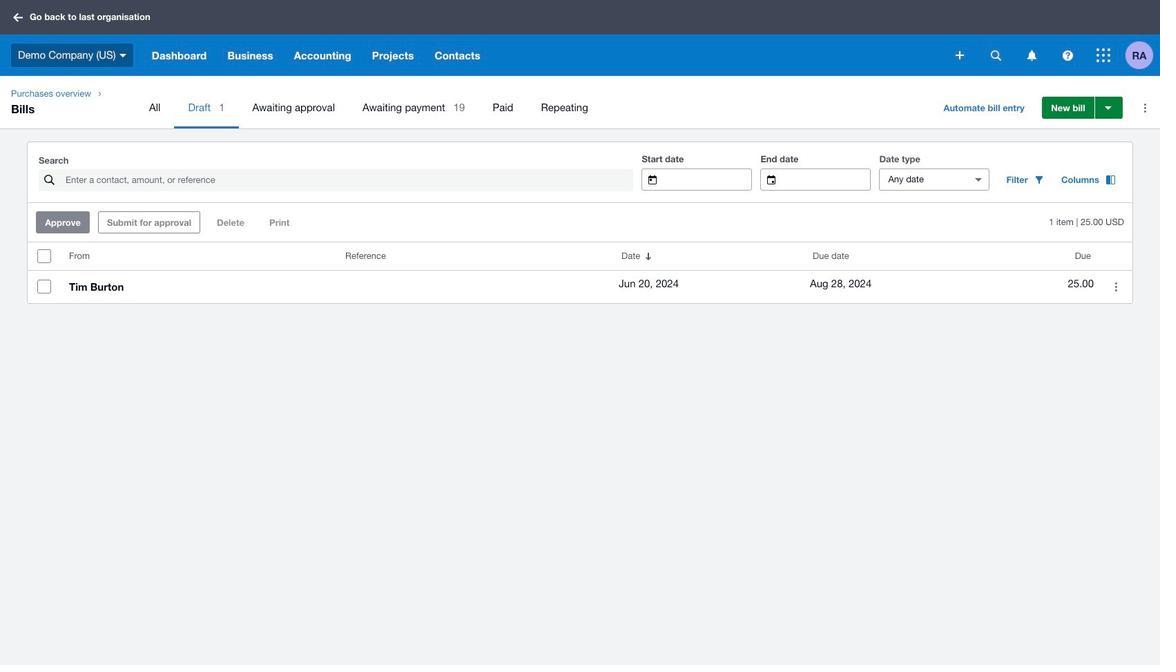 Task type: locate. For each thing, give the bounding box(es) containing it.
svg image
[[13, 13, 23, 22], [1097, 48, 1111, 62], [991, 50, 1002, 60], [1028, 50, 1037, 60], [956, 51, 965, 59]]

menu
[[135, 87, 925, 129]]

None field
[[668, 169, 752, 190], [787, 169, 871, 190], [881, 169, 964, 190], [668, 169, 752, 190], [787, 169, 871, 190], [881, 169, 964, 190]]

banner
[[0, 0, 1161, 76]]

Enter a contact, amount, or reference field
[[64, 170, 634, 191]]

svg image
[[1063, 50, 1073, 60], [119, 54, 126, 57]]

1 horizontal spatial svg image
[[1063, 50, 1073, 60]]

navigation
[[0, 76, 1161, 129]]



Task type: vqa. For each thing, say whether or not it's contained in the screenshot.
on's Learn
no



Task type: describe. For each thing, give the bounding box(es) containing it.
0 horizontal spatial svg image
[[119, 54, 126, 57]]

overflow menu image
[[1132, 94, 1160, 122]]

list of all the bills element
[[28, 243, 1133, 303]]



